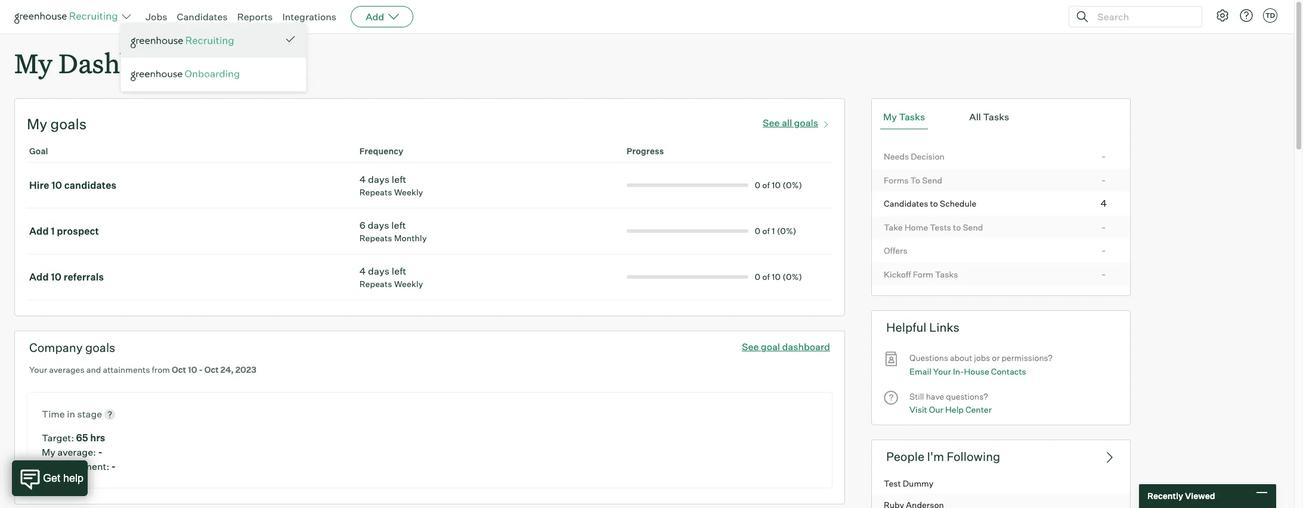Task type: describe. For each thing, give the bounding box(es) containing it.
add button
[[351, 6, 414, 27]]

days for add 10 referrals
[[368, 266, 390, 278]]

10 left referrals
[[51, 272, 62, 283]]

repeats for hire 10 candidates
[[360, 187, 392, 198]]

test dummy link
[[872, 474, 1130, 495]]

goals for company goals
[[85, 341, 115, 356]]

4 days left repeats weekly for add 10 referrals
[[360, 266, 423, 289]]

kickoff
[[884, 269, 911, 280]]

integrations link
[[282, 11, 337, 23]]

td button
[[1263, 8, 1278, 23]]

progress bar for candidates
[[627, 184, 749, 187]]

tab list containing my tasks
[[881, 105, 1122, 130]]

questions
[[910, 353, 949, 363]]

jobs
[[146, 11, 167, 23]]

still have questions? visit our help center
[[910, 392, 992, 415]]

progress
[[627, 146, 664, 156]]

schedule
[[940, 199, 977, 209]]

permissions?
[[1002, 353, 1053, 363]]

left for prospect
[[391, 220, 406, 232]]

viewed
[[1185, 492, 1216, 502]]

0 horizontal spatial 1
[[51, 226, 55, 238]]

reports
[[237, 11, 273, 23]]

4 days left repeats weekly for hire 10 candidates
[[360, 174, 423, 198]]

my for my tasks
[[884, 111, 897, 123]]

and
[[86, 365, 101, 375]]

people i'm following link
[[872, 440, 1131, 474]]

1 horizontal spatial to
[[953, 222, 961, 232]]

65
[[76, 432, 88, 444]]

td button
[[1261, 6, 1280, 25]]

left for referrals
[[392, 266, 407, 278]]

referrals
[[64, 272, 104, 283]]

prospect
[[57, 226, 99, 238]]

have
[[926, 392, 944, 402]]

0 of 1 (0%)
[[755, 226, 797, 236]]

my for my dashboard
[[14, 45, 52, 81]]

add for add 10 referrals
[[29, 272, 49, 283]]

help
[[946, 405, 964, 415]]

people
[[887, 450, 925, 465]]

your inside questions about jobs or permissions? email your in-house contacts
[[933, 367, 951, 377]]

my goals
[[27, 115, 87, 133]]

all tasks
[[970, 111, 1010, 123]]

dashboard
[[782, 341, 830, 353]]

0 vertical spatial greenhouse recruiting image
[[14, 10, 122, 24]]

i'm
[[927, 450, 944, 465]]

my tasks button
[[881, 105, 928, 130]]

0 vertical spatial send
[[922, 175, 943, 185]]

all
[[782, 117, 792, 129]]

1 horizontal spatial tasks
[[935, 269, 958, 280]]

repeats for add 1 prospect
[[360, 233, 392, 244]]

my tasks
[[884, 111, 925, 123]]

10 right from in the bottom left of the page
[[188, 365, 197, 375]]

weekly for add 10 referrals
[[394, 279, 423, 289]]

stage
[[77, 408, 102, 420]]

to
[[911, 175, 921, 185]]

(0%) for hire 10 candidates
[[783, 180, 802, 190]]

integrations
[[282, 11, 337, 23]]

see for my goals
[[763, 117, 780, 129]]

all
[[970, 111, 981, 123]]

test dummy
[[884, 479, 934, 489]]

candidates for candidates
[[177, 11, 228, 23]]

tests
[[930, 222, 952, 232]]

0 horizontal spatial your
[[29, 365, 47, 375]]

test
[[884, 479, 901, 489]]

our
[[929, 405, 944, 415]]

dummy
[[903, 479, 934, 489]]

4 for add 10 referrals
[[360, 266, 366, 278]]

add 1 prospect
[[29, 226, 99, 238]]

forms to send
[[884, 175, 943, 185]]

6
[[360, 220, 366, 232]]

average:
[[57, 447, 96, 459]]

2 oct from the left
[[204, 365, 219, 375]]

hire
[[29, 180, 49, 192]]

needs decision
[[884, 152, 945, 162]]

10 right hire
[[51, 180, 62, 192]]

time in
[[42, 408, 77, 420]]

of for add 1 prospect
[[763, 226, 770, 236]]

see goal dashboard link
[[742, 341, 830, 353]]

decision
[[911, 152, 945, 162]]

6 days left repeats monthly
[[360, 220, 427, 244]]

jobs
[[974, 353, 990, 363]]

take home tests to send
[[884, 222, 983, 232]]

questions about jobs or permissions? email your in-house contacts
[[910, 353, 1053, 377]]

target:
[[42, 432, 74, 444]]

candidates to schedule
[[884, 199, 977, 209]]

candidates link
[[177, 11, 228, 23]]

helpful
[[887, 320, 927, 335]]

goal
[[761, 341, 780, 353]]

1 horizontal spatial send
[[963, 222, 983, 232]]

form
[[913, 269, 934, 280]]

dashboard
[[59, 45, 191, 81]]

kickoff form tasks
[[884, 269, 958, 280]]

visit our help center link
[[910, 404, 992, 417]]

hrs
[[90, 432, 105, 444]]

hire 10 candidates
[[29, 180, 116, 192]]

email
[[910, 367, 932, 377]]

candidates for candidates to schedule
[[884, 199, 929, 209]]

averages
[[49, 365, 84, 375]]

see all goals link
[[763, 115, 833, 129]]

of for add 10 referrals
[[763, 272, 770, 282]]

center
[[966, 405, 992, 415]]

visit
[[910, 405, 927, 415]]

of for hire 10 candidates
[[763, 180, 770, 190]]

10 down 0 of 1 (0%)
[[772, 272, 781, 282]]

0 of 10 (0%) for add 10 referrals
[[755, 272, 802, 282]]

recently
[[1148, 492, 1184, 502]]

greenhouse onboarding image
[[131, 70, 296, 82]]

home
[[905, 222, 928, 232]]

0 horizontal spatial to
[[930, 199, 938, 209]]

house
[[964, 367, 990, 377]]

helpful links
[[887, 320, 960, 335]]

1 vertical spatial 4
[[1101, 198, 1107, 210]]

my dashboard
[[14, 45, 191, 81]]

tasks for all tasks
[[983, 111, 1010, 123]]

jobs link
[[146, 11, 167, 23]]

days for add 1 prospect
[[368, 220, 389, 232]]



Task type: vqa. For each thing, say whether or not it's contained in the screenshot.


Task type: locate. For each thing, give the bounding box(es) containing it.
greenhouse recruiting image
[[14, 10, 122, 24], [131, 34, 238, 48]]

candidates
[[177, 11, 228, 23], [884, 199, 929, 209]]

0 for hire 10 candidates
[[755, 180, 761, 190]]

0 vertical spatial 0
[[755, 180, 761, 190]]

1 vertical spatial see
[[742, 341, 759, 353]]

2 4 days left repeats weekly from the top
[[360, 266, 423, 289]]

attainment:
[[57, 461, 109, 473]]

1 vertical spatial left
[[391, 220, 406, 232]]

1 vertical spatial progress bar
[[627, 230, 749, 233]]

1 of from the top
[[763, 180, 770, 190]]

see left goal
[[742, 341, 759, 353]]

your left in-
[[933, 367, 951, 377]]

0 of 10 (0%)
[[755, 180, 802, 190], [755, 272, 802, 282]]

2 vertical spatial 0
[[755, 272, 761, 282]]

0 of 10 (0%) up 0 of 1 (0%)
[[755, 180, 802, 190]]

1 vertical spatial 4 days left repeats weekly
[[360, 266, 423, 289]]

2 horizontal spatial tasks
[[983, 111, 1010, 123]]

2 0 from the top
[[755, 226, 761, 236]]

2 vertical spatial repeats
[[360, 279, 392, 289]]

3 0 from the top
[[755, 272, 761, 282]]

of
[[763, 180, 770, 190], [763, 226, 770, 236], [763, 272, 770, 282]]

your
[[29, 365, 47, 375], [933, 367, 951, 377]]

2 weekly from the top
[[394, 279, 423, 289]]

add 10 referrals
[[29, 272, 104, 283]]

your averages and attainments from oct 10 - oct 24, 2023
[[29, 365, 256, 375]]

1 4 days left repeats weekly from the top
[[360, 174, 423, 198]]

td
[[1266, 11, 1275, 20]]

weekly for hire 10 candidates
[[394, 187, 423, 198]]

0 vertical spatial days
[[368, 174, 390, 186]]

0 horizontal spatial see
[[742, 341, 759, 353]]

0 for add 10 referrals
[[755, 272, 761, 282]]

0 vertical spatial of
[[763, 180, 770, 190]]

tab list
[[881, 105, 1122, 130]]

0 vertical spatial add
[[366, 11, 384, 23]]

tasks for my tasks
[[899, 111, 925, 123]]

1 vertical spatial of
[[763, 226, 770, 236]]

0 vertical spatial (0%)
[[783, 180, 802, 190]]

my inside button
[[884, 111, 897, 123]]

oct left 24,
[[204, 365, 219, 375]]

reports link
[[237, 11, 273, 23]]

still
[[910, 392, 924, 402]]

left up monthly
[[391, 220, 406, 232]]

1 horizontal spatial 1
[[772, 226, 775, 236]]

0 vertical spatial see
[[763, 117, 780, 129]]

2 0 of 10 (0%) from the top
[[755, 272, 802, 282]]

0 vertical spatial weekly
[[394, 187, 423, 198]]

tasks up needs decision
[[899, 111, 925, 123]]

3 of from the top
[[763, 272, 770, 282]]

my for my goals
[[27, 115, 47, 133]]

oct right from in the bottom left of the page
[[172, 365, 186, 375]]

recently viewed
[[1148, 492, 1216, 502]]

email your in-house contacts link
[[910, 365, 1027, 379]]

2 vertical spatial days
[[368, 266, 390, 278]]

1 oct from the left
[[172, 365, 186, 375]]

0 horizontal spatial oct
[[172, 365, 186, 375]]

1 vertical spatial repeats
[[360, 233, 392, 244]]

1 horizontal spatial candidates
[[884, 199, 929, 209]]

people i'm following
[[887, 450, 1001, 465]]

1 horizontal spatial oct
[[204, 365, 219, 375]]

candidates right jobs
[[177, 11, 228, 23]]

monthly
[[394, 233, 427, 244]]

goal
[[29, 146, 48, 156]]

add for add
[[366, 11, 384, 23]]

configure image
[[1216, 8, 1230, 23]]

goals for my goals
[[50, 115, 87, 133]]

2 left from the top
[[391, 220, 406, 232]]

3 left from the top
[[392, 266, 407, 278]]

frequency
[[360, 146, 404, 156]]

1 vertical spatial weekly
[[394, 279, 423, 289]]

td menu
[[121, 23, 307, 92]]

company goals
[[29, 341, 115, 356]]

repeats down 6 days left repeats monthly
[[360, 279, 392, 289]]

10
[[51, 180, 62, 192], [772, 180, 781, 190], [51, 272, 62, 283], [772, 272, 781, 282], [188, 365, 197, 375]]

tasks
[[899, 111, 925, 123], [983, 111, 1010, 123], [935, 269, 958, 280]]

needs
[[884, 152, 909, 162]]

to right tests
[[953, 222, 961, 232]]

1 horizontal spatial greenhouse recruiting image
[[131, 34, 238, 48]]

offers
[[884, 246, 908, 256]]

target: 65 hrs my average: - my attainment: -
[[42, 432, 116, 473]]

2 vertical spatial of
[[763, 272, 770, 282]]

1 vertical spatial 0
[[755, 226, 761, 236]]

0 vertical spatial progress bar
[[627, 184, 749, 187]]

4 for hire 10 candidates
[[360, 174, 366, 186]]

1 vertical spatial candidates
[[884, 199, 929, 209]]

repeats inside 6 days left repeats monthly
[[360, 233, 392, 244]]

1 0 from the top
[[755, 180, 761, 190]]

days down 6 days left repeats monthly
[[368, 266, 390, 278]]

following
[[947, 450, 1001, 465]]

1 horizontal spatial your
[[933, 367, 951, 377]]

days down frequency
[[368, 174, 390, 186]]

1 vertical spatial days
[[368, 220, 389, 232]]

add for add 1 prospect
[[29, 226, 49, 238]]

0 horizontal spatial candidates
[[177, 11, 228, 23]]

2 vertical spatial 4
[[360, 266, 366, 278]]

1 vertical spatial send
[[963, 222, 983, 232]]

1 left from the top
[[392, 174, 407, 186]]

time
[[42, 408, 65, 420]]

oct
[[172, 365, 186, 375], [204, 365, 219, 375]]

1 repeats from the top
[[360, 187, 392, 198]]

questions?
[[946, 392, 988, 402]]

about
[[950, 353, 972, 363]]

see for company goals
[[742, 341, 759, 353]]

2 of from the top
[[763, 226, 770, 236]]

forms
[[884, 175, 909, 185]]

send down schedule
[[963, 222, 983, 232]]

see
[[763, 117, 780, 129], [742, 341, 759, 353]]

greenhouse recruiting image up the my dashboard
[[14, 10, 122, 24]]

4
[[360, 174, 366, 186], [1101, 198, 1107, 210], [360, 266, 366, 278]]

candidates
[[64, 180, 116, 192]]

Search text field
[[1095, 8, 1191, 25]]

2 progress bar from the top
[[627, 230, 749, 233]]

weekly up 6 days left repeats monthly
[[394, 187, 423, 198]]

repeats for add 10 referrals
[[360, 279, 392, 289]]

1 weekly from the top
[[394, 187, 423, 198]]

0
[[755, 180, 761, 190], [755, 226, 761, 236], [755, 272, 761, 282]]

links
[[929, 320, 960, 335]]

1 vertical spatial add
[[29, 226, 49, 238]]

1 vertical spatial (0%)
[[777, 226, 797, 236]]

greenhouse recruiting image inside "td" menu
[[131, 34, 238, 48]]

to up take home tests to send
[[930, 199, 938, 209]]

0 vertical spatial to
[[930, 199, 938, 209]]

2 vertical spatial (0%)
[[783, 272, 802, 282]]

1 horizontal spatial see
[[763, 117, 780, 129]]

progress bar for referrals
[[627, 276, 749, 279]]

(0%) for add 10 referrals
[[783, 272, 802, 282]]

company
[[29, 341, 83, 356]]

1 vertical spatial to
[[953, 222, 961, 232]]

0 vertical spatial 0 of 10 (0%)
[[755, 180, 802, 190]]

0 of 10 (0%) down 0 of 1 (0%)
[[755, 272, 802, 282]]

2 repeats from the top
[[360, 233, 392, 244]]

greenhouse recruiting image down candidates link
[[131, 34, 238, 48]]

add inside "popup button"
[[366, 11, 384, 23]]

send right to
[[922, 175, 943, 185]]

days inside 6 days left repeats monthly
[[368, 220, 389, 232]]

all tasks button
[[967, 105, 1013, 130]]

or
[[992, 353, 1000, 363]]

days for hire 10 candidates
[[368, 174, 390, 186]]

goals
[[50, 115, 87, 133], [794, 117, 818, 129], [85, 341, 115, 356]]

your down company
[[29, 365, 47, 375]]

2023
[[235, 365, 256, 375]]

left down monthly
[[392, 266, 407, 278]]

2 vertical spatial left
[[392, 266, 407, 278]]

tasks right all
[[983, 111, 1010, 123]]

3 progress bar from the top
[[627, 276, 749, 279]]

0 vertical spatial 4
[[360, 174, 366, 186]]

repeats
[[360, 187, 392, 198], [360, 233, 392, 244], [360, 279, 392, 289]]

0 vertical spatial 4 days left repeats weekly
[[360, 174, 423, 198]]

in
[[67, 408, 75, 420]]

weekly down monthly
[[394, 279, 423, 289]]

1 vertical spatial greenhouse recruiting image
[[131, 34, 238, 48]]

left for candidates
[[392, 174, 407, 186]]

2 vertical spatial progress bar
[[627, 276, 749, 279]]

4 days left repeats weekly down monthly
[[360, 266, 423, 289]]

left inside 6 days left repeats monthly
[[391, 220, 406, 232]]

-
[[1102, 150, 1106, 162], [1102, 174, 1106, 186], [1102, 221, 1106, 233], [1102, 245, 1106, 257], [1102, 268, 1106, 280], [199, 365, 203, 375], [98, 447, 102, 459], [111, 461, 116, 473]]

2 vertical spatial add
[[29, 272, 49, 283]]

candidates down forms to send
[[884, 199, 929, 209]]

1 vertical spatial 0 of 10 (0%)
[[755, 272, 802, 282]]

24,
[[220, 365, 234, 375]]

0 vertical spatial repeats
[[360, 187, 392, 198]]

0 for add 1 prospect
[[755, 226, 761, 236]]

attainments
[[103, 365, 150, 375]]

progress bar
[[627, 184, 749, 187], [627, 230, 749, 233], [627, 276, 749, 279]]

left down frequency
[[392, 174, 407, 186]]

4 days left repeats weekly down frequency
[[360, 174, 423, 198]]

0 horizontal spatial tasks
[[899, 111, 925, 123]]

in-
[[953, 367, 964, 377]]

0 vertical spatial candidates
[[177, 11, 228, 23]]

see left all
[[763, 117, 780, 129]]

repeats up 6
[[360, 187, 392, 198]]

0 of 10 (0%) for hire 10 candidates
[[755, 180, 802, 190]]

repeats down 6
[[360, 233, 392, 244]]

tasks right form
[[935, 269, 958, 280]]

days right 6
[[368, 220, 389, 232]]

(0%) for add 1 prospect
[[777, 226, 797, 236]]

contacts
[[991, 367, 1027, 377]]

3 repeats from the top
[[360, 279, 392, 289]]

0 vertical spatial left
[[392, 174, 407, 186]]

0 horizontal spatial greenhouse recruiting image
[[14, 10, 122, 24]]

progress bar for prospect
[[627, 230, 749, 233]]

from
[[152, 365, 170, 375]]

take
[[884, 222, 903, 232]]

0 horizontal spatial send
[[922, 175, 943, 185]]

10 up 0 of 1 (0%)
[[772, 180, 781, 190]]

see goal dashboard
[[742, 341, 830, 353]]

to
[[930, 199, 938, 209], [953, 222, 961, 232]]

1 progress bar from the top
[[627, 184, 749, 187]]

1 0 of 10 (0%) from the top
[[755, 180, 802, 190]]



